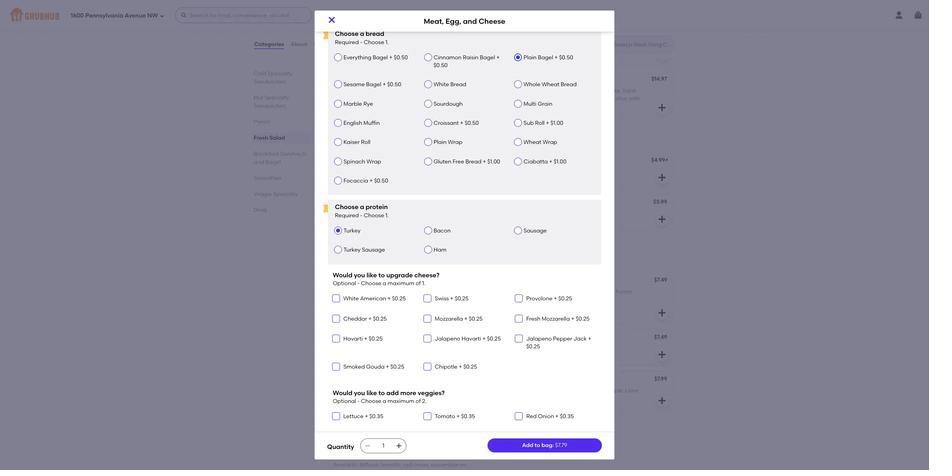 Task type: locate. For each thing, give the bounding box(es) containing it.
of inside avocado, lettuce, tomato, red onion, cucumber on choice of bread.
[[353, 470, 358, 471]]

lettuce, inside shredded parmesan, house croutons, with romaine lettuce, caesar dressing.
[[396, 38, 416, 45]]

of left 'bread.'
[[353, 470, 358, 471]]

to inside would you like to add more veggies? optional - choose a maximum of 2.
[[379, 390, 385, 397]]

2 vertical spatial romaine
[[418, 95, 440, 102]]

required for choose a protein
[[335, 212, 359, 219]]

of inside the "would you like to upgrade cheese? optional - choose a maximum of 1."
[[416, 281, 421, 287]]

0 horizontal spatial egg
[[334, 158, 344, 164]]

wrap for wheat wrap
[[543, 139, 558, 146]]

0 vertical spatial optional
[[333, 281, 356, 287]]

would
[[333, 272, 353, 279], [333, 390, 353, 397]]

honey. inside two bananas, peanutbutter, low fat yogurt, honey.
[[354, 297, 371, 303]]

fat for blueberries,
[[588, 289, 595, 296]]

2 horizontal spatial sausage
[[524, 228, 547, 234]]

wrap down "croissant + $0.50"
[[448, 139, 463, 146]]

2 low from the left
[[577, 289, 587, 296]]

cheese
[[563, 103, 582, 110]]

- down strawberry,
[[358, 399, 360, 405]]

plain for plain wrap
[[434, 139, 447, 146]]

1 vertical spatial of
[[416, 399, 421, 405]]

1 vertical spatial meat,
[[334, 200, 349, 206]]

0 vertical spatial veggie specialty
[[254, 191, 298, 198]]

1 vertical spatial romaine
[[372, 38, 394, 45]]

1 vertical spatial sandwich
[[281, 151, 307, 157]]

- inside choose a protein required - choose 1.
[[361, 212, 363, 219]]

choose inside the "would you like to upgrade cheese? optional - choose a maximum of 1."
[[361, 281, 382, 287]]

1 vertical spatial would
[[333, 390, 353, 397]]

2 you from the top
[[354, 390, 365, 397]]

bagel up smoothies tab on the left top of the page
[[266, 159, 281, 166]]

$0.35 down crushed
[[560, 414, 574, 421]]

salad right greek at the top of page
[[351, 76, 367, 83]]

roll
[[536, 120, 545, 127], [361, 139, 371, 146]]

egg, up bacon,
[[350, 200, 362, 206]]

boiled
[[383, 87, 399, 94], [509, 95, 525, 102]]

0 vertical spatial fresh
[[254, 135, 268, 141]]

romaine
[[593, 30, 615, 37], [372, 38, 394, 45], [418, 95, 440, 102]]

would inside the "would you like to upgrade cheese? optional - choose a maximum of 1."
[[333, 272, 353, 279]]

sourdough
[[434, 101, 463, 107]]

reviews button
[[314, 30, 336, 59]]

1 horizontal spatial sausage
[[389, 211, 412, 217]]

and down wheat wrap
[[520, 158, 531, 164]]

low
[[410, 289, 419, 296], [577, 289, 587, 296]]

$0.35
[[370, 414, 384, 421], [462, 414, 475, 421], [560, 414, 574, 421]]

jack
[[574, 336, 587, 343]]

smoothies up veggie specialty tab
[[254, 175, 282, 182]]

$0.25 right 'gouda'
[[391, 364, 405, 371]]

1 hard from the left
[[369, 87, 381, 94]]

cucumber, up 'balsamic'
[[334, 95, 362, 102]]

low right the blueberries,
[[577, 289, 587, 296]]

0 vertical spatial sandwich
[[370, 134, 410, 144]]

a inside the "would you like to upgrade cheese? optional - choose a maximum of 1."
[[383, 281, 387, 287]]

kalamata left olive
[[588, 95, 615, 102]]

tomato, down bacon,
[[566, 95, 587, 102]]

2 required from the top
[[335, 212, 359, 219]]

1 maximum from the top
[[388, 281, 415, 287]]

required inside 'choose a bread required - choose 1.'
[[335, 39, 359, 46]]

like down for
[[367, 272, 377, 279]]

parmesan,
[[361, 30, 389, 37]]

$0.25
[[392, 296, 406, 303], [455, 296, 469, 303], [559, 296, 573, 303], [373, 316, 387, 323], [469, 316, 483, 323], [576, 316, 590, 323], [369, 336, 383, 343], [487, 336, 501, 343], [527, 344, 541, 351], [391, 364, 405, 371], [464, 364, 478, 371]]

2 fat from the left
[[588, 289, 595, 296]]

would for would you like to add more veggies?
[[333, 390, 353, 397]]

plain up gluten
[[434, 139, 447, 146]]

$7.79
[[556, 443, 568, 449]]

smoked gouda + $0.25
[[344, 364, 405, 371]]

svg image for chipotle
[[425, 365, 430, 369]]

boiled inside feta cheese, hard boiled egg, tomato, red pepper, cucumber, kalamata olive, with romaine lettuce, balsamic vinaigrette dressing.
[[383, 87, 399, 94]]

svg image inside main navigation navigation
[[181, 12, 187, 18]]

1. down parmesan,
[[386, 39, 389, 46]]

2 maximum from the top
[[388, 399, 415, 405]]

day
[[353, 278, 364, 284], [353, 335, 364, 342]]

school day smoothies image
[[439, 273, 498, 324]]

white for white american + $0.25
[[344, 296, 359, 303]]

boiled down grilled
[[509, 95, 525, 102]]

0 vertical spatial turkey
[[420, 211, 437, 217]]

2 jalapeno from the left
[[527, 336, 552, 343]]

add
[[387, 390, 399, 397]]

american
[[360, 296, 387, 303]]

2 caesar from the top
[[334, 46, 353, 53]]

sandwiches down hot
[[254, 103, 286, 109]]

2 vertical spatial juice,
[[509, 396, 523, 403]]

to left add
[[379, 390, 385, 397]]

1 you from the top
[[354, 272, 365, 279]]

meat,
[[424, 17, 444, 26], [334, 200, 349, 206]]

swiss
[[435, 296, 449, 303]]

meat, up cinnamon
[[424, 17, 444, 26]]

blue down breast,
[[550, 103, 562, 110]]

$0.35 right tomato
[[462, 414, 475, 421]]

and
[[463, 17, 477, 26], [412, 134, 428, 144], [520, 158, 531, 164], [254, 159, 265, 166], [363, 200, 374, 206]]

optional inside the "would you like to upgrade cheese? optional - choose a maximum of 1."
[[333, 281, 356, 287]]

smoothies for happy
[[365, 335, 393, 342]]

1 vertical spatial egg,
[[350, 200, 362, 206]]

required down shredded
[[335, 39, 359, 46]]

1 horizontal spatial egg
[[509, 158, 519, 164]]

2 vertical spatial turkey
[[344, 247, 361, 254]]

kaiser
[[344, 139, 360, 146]]

low for peanutbutter,
[[410, 289, 419, 296]]

1. left 'or'
[[386, 212, 389, 219]]

$0.25 right chipotle
[[464, 364, 478, 371]]

1 horizontal spatial red
[[436, 87, 445, 94]]

day for happy
[[353, 335, 364, 342]]

1.
[[386, 39, 389, 46], [386, 212, 389, 219], [423, 281, 426, 287]]

sandwiches down cold
[[254, 79, 286, 85]]

1 vertical spatial tomato,
[[566, 95, 587, 102]]

1 egg from the left
[[334, 158, 344, 164]]

0 horizontal spatial red
[[404, 462, 413, 469]]

svg image for mozzarella
[[425, 317, 430, 321]]

svg image for lettuce
[[334, 415, 339, 419]]

$0.25 down 'peanutbutter,'
[[392, 296, 406, 303]]

red inside avocado, lettuce, tomato, red onion, cucumber on choice of bread.
[[404, 462, 413, 469]]

gouda
[[367, 364, 385, 371]]

1. down cheese?
[[423, 281, 426, 287]]

wheat up egg and cheese
[[524, 139, 542, 146]]

romaine inside shredded parmesan, house croutons, with romaine lettuce, caesar dressing.
[[372, 38, 394, 45]]

like left add
[[367, 390, 377, 397]]

maximum down more at the bottom of the page
[[388, 399, 415, 405]]

a left bread
[[360, 30, 365, 38]]

0 horizontal spatial fresh
[[254, 135, 268, 141]]

1 vertical spatial fresh
[[527, 316, 541, 323]]

smoothies up blueberries, banana, apple juice, honey.
[[538, 335, 566, 342]]

1 fat from the left
[[420, 289, 428, 296]]

0 horizontal spatial egg,
[[350, 200, 362, 206]]

1 optional from the top
[[333, 281, 356, 287]]

you up lettuce + $0.35
[[354, 390, 365, 397]]

croissant + $0.50
[[434, 120, 479, 127]]

1 vertical spatial add
[[523, 443, 534, 449]]

add left bag:
[[523, 443, 534, 449]]

2 would from the top
[[333, 390, 353, 397]]

1 horizontal spatial plain
[[524, 54, 537, 61]]

kalamata inside feta cheese, hard boiled egg, tomato, red pepper, cucumber, kalamata olive, with romaine lettuce, balsamic vinaigrette dressing.
[[363, 95, 390, 102]]

$9.99
[[480, 19, 493, 26]]

bread up cheese
[[561, 81, 577, 88]]

would you like to upgrade cheese? optional - choose a maximum of 1.
[[333, 272, 440, 287]]

choose
[[335, 30, 359, 38], [364, 39, 385, 46], [335, 204, 359, 211], [364, 212, 385, 219], [361, 281, 382, 287], [361, 399, 382, 405]]

optional
[[333, 281, 356, 287], [333, 399, 356, 405]]

jalapeno inside jalapeno pepper jack + $0.25
[[527, 336, 552, 343]]

provolone
[[527, 296, 553, 303]]

0 vertical spatial caesar
[[334, 19, 353, 26]]

2 horizontal spatial $0.35
[[560, 414, 574, 421]]

1 caesar from the top
[[334, 19, 353, 26]]

to for upgrade
[[379, 272, 385, 279]]

1 vertical spatial banana,
[[541, 346, 564, 353]]

1 sandwiches from the top
[[254, 79, 286, 85]]

fresh down panini
[[254, 135, 268, 141]]

Search West Wing Cafe - Penn Ave search field
[[613, 41, 673, 48]]

2 optional from the top
[[333, 399, 356, 405]]

0 vertical spatial blue
[[589, 87, 601, 94]]

smoothies inside smoothies tab
[[254, 175, 282, 182]]

a inside 'choose a bread required - choose 1.'
[[360, 30, 365, 38]]

1 vertical spatial boiled
[[509, 95, 525, 102]]

bananas,
[[346, 289, 371, 296]]

cheese, inside "grilled chicken breast, bacon, blue cheese, hard boiled ege. avocado, tomato, kalamata olive with romain lettuce, blue cheese dressing."
[[602, 87, 622, 94]]

1 like from the top
[[367, 272, 377, 279]]

kalamata up vinaigrette at the top of page
[[363, 95, 390, 102]]

smoothies up two bananas, peanutbutter, low fat yogurt, honey.
[[365, 278, 393, 284]]

meat, up ham,
[[334, 200, 349, 206]]

spinach
[[344, 159, 366, 165]]

strawberry,
[[334, 388, 364, 395]]

breakfast down "english"
[[327, 134, 368, 144]]

2 horizontal spatial dressing.
[[583, 103, 607, 110]]

1 vertical spatial juice,
[[406, 388, 420, 395]]

1. for protein
[[386, 212, 389, 219]]

juice, inside button
[[406, 388, 420, 395]]

0 vertical spatial plain
[[524, 54, 537, 61]]

main navigation navigation
[[0, 0, 930, 30]]

breakfast down the fresh salad
[[254, 151, 279, 157]]

avocado, up choice
[[334, 462, 359, 469]]

categories button
[[254, 30, 285, 59]]

juice, for blueberries, banana, apple juice, honey.
[[582, 346, 595, 353]]

breast,
[[549, 87, 568, 94]]

wrap up ciabatta + $1.00
[[543, 139, 558, 146]]

$7.49
[[655, 277, 668, 284], [480, 334, 493, 341], [655, 334, 668, 341]]

1 $0.35 from the left
[[370, 414, 384, 421]]

caesar down croutons,
[[334, 46, 353, 53]]

one
[[509, 289, 520, 296]]

- inside 'choose a bread required - choose 1.'
[[361, 39, 363, 46]]

would down whey
[[333, 272, 353, 279]]

dressing. inside shredded parmesan, house croutons, with romaine lettuce, caesar dressing.
[[354, 46, 378, 53]]

veggie up drink
[[254, 191, 272, 198]]

veggie specialty down lettuce + $0.35
[[327, 428, 397, 438]]

0 vertical spatial cucumber,
[[551, 30, 579, 37]]

specialty for cold specialty sandwiches tab on the left of the page
[[268, 70, 293, 77]]

0 horizontal spatial $0.35
[[370, 414, 384, 421]]

1 required from the top
[[335, 39, 359, 46]]

turkey for turkey
[[344, 228, 361, 234]]

0 vertical spatial yogurt,
[[597, 289, 615, 296]]

lettuce, inside avocado, lettuce, tomato, red onion, cucumber on choice of bread.
[[360, 462, 380, 469]]

1. for bread
[[386, 39, 389, 46]]

panini tab
[[254, 118, 309, 126]]

quantity
[[327, 444, 355, 452]]

1 would from the top
[[333, 272, 353, 279]]

0 horizontal spatial wrap
[[367, 159, 382, 165]]

$1.00 right ciabatta
[[554, 159, 567, 165]]

0 vertical spatial 1.
[[386, 39, 389, 46]]

fresh salad tab
[[254, 134, 309, 142]]

1 jalapeno from the left
[[435, 336, 461, 343]]

you inside would you like to add more veggies? optional - choose a maximum of 2.
[[354, 390, 365, 397]]

yogurt, for one banana, blueberries, low fat yogurt, honey.
[[597, 289, 615, 296]]

red inside feta cheese, hard boiled egg, tomato, red pepper, cucumber, kalamata olive, with romaine lettuce, balsamic vinaigrette dressing.
[[436, 87, 445, 94]]

fresh inside tab
[[254, 135, 268, 141]]

1 vertical spatial wheat
[[524, 139, 542, 146]]

would inside would you like to add more veggies? optional - choose a maximum of 2.
[[333, 390, 353, 397]]

1 low from the left
[[410, 289, 419, 296]]

and left the plain wrap
[[412, 134, 428, 144]]

you for would you like to add more veggies?
[[354, 390, 365, 397]]

cinnamon
[[434, 54, 462, 61]]

1 horizontal spatial jalapeno
[[527, 336, 552, 343]]

1 vertical spatial red
[[404, 462, 413, 469]]

with inside tomato, carrot, cucumber, with romaine lettuce, balsamic vinaigrette.
[[581, 30, 592, 37]]

day right happy
[[353, 335, 364, 342]]

egg down kaiser in the top of the page
[[334, 158, 344, 164]]

with inside shredded parmesan, house croutons, with romaine lettuce, caesar dressing.
[[360, 38, 371, 45]]

wrap for spinach wrap
[[367, 159, 382, 165]]

red left onion,
[[404, 462, 413, 469]]

1 horizontal spatial low
[[577, 289, 587, 296]]

1 horizontal spatial dressing.
[[390, 103, 414, 110]]

0 vertical spatial of
[[416, 281, 421, 287]]

two
[[334, 289, 344, 296]]

2 vertical spatial banana,
[[365, 388, 388, 395]]

1 horizontal spatial roll
[[536, 120, 545, 127]]

turkey for turkey sausage
[[344, 247, 361, 254]]

jalapeno down mozzarella + $0.25
[[435, 336, 461, 343]]

$4.49
[[477, 157, 491, 164]]

$0.50 down tomato, carrot, cucumber, with romaine lettuce, balsamic vinaigrette.
[[560, 54, 574, 61]]

turkey sausage
[[344, 247, 385, 254]]

with inside "grilled chicken breast, bacon, blue cheese, hard boiled ege. avocado, tomato, kalamata olive with romain lettuce, blue cheese dressing."
[[629, 95, 640, 102]]

specialty down smoothies tab on the left top of the page
[[274, 191, 298, 198]]

smoothies for school
[[365, 278, 393, 284]]

salad inside tab
[[270, 135, 285, 141]]

$0.25 up jack
[[576, 316, 590, 323]]

0 horizontal spatial romaine
[[372, 38, 394, 45]]

provolone + $0.25
[[527, 296, 573, 303]]

$0.25 inside jalapeno pepper jack + $0.25
[[527, 344, 541, 351]]

pepper
[[554, 336, 573, 343]]

1 horizontal spatial meat, egg, and cheese
[[424, 17, 506, 26]]

0 horizontal spatial breakfast sandwich and bagel
[[254, 151, 307, 166]]

0 vertical spatial tomato,
[[413, 87, 435, 94]]

hot specialty sandwiches tab
[[254, 94, 309, 110]]

balsamic
[[334, 103, 358, 110]]

0 horizontal spatial low
[[410, 289, 419, 296]]

required inside choose a protein required - choose 1.
[[335, 212, 359, 219]]

0 vertical spatial wheat
[[542, 81, 560, 88]]

1 vertical spatial white
[[344, 296, 359, 303]]

$0.35 right lettuce
[[370, 414, 384, 421]]

0 vertical spatial you
[[354, 272, 365, 279]]

wheat right whole
[[542, 81, 560, 88]]

3 $0.35 from the left
[[560, 414, 574, 421]]

jalapeno havarti + $0.25
[[435, 336, 501, 343]]

you up bananas,
[[354, 272, 365, 279]]

you inside the "would you like to upgrade cheese? optional - choose a maximum of 1."
[[354, 272, 365, 279]]

choose inside would you like to add more veggies? optional - choose a maximum of 2.
[[361, 399, 382, 405]]

like inside would you like to add more veggies? optional - choose a maximum of 2.
[[367, 390, 377, 397]]

juice, down spinach,
[[509, 396, 523, 403]]

breakfast sandwich and bagel inside 'tab'
[[254, 151, 307, 166]]

specialty inside hot specialty sandwiches
[[265, 95, 289, 101]]

kaiser roll
[[344, 139, 371, 146]]

to inside the "would you like to upgrade cheese? optional - choose a maximum of 1."
[[379, 272, 385, 279]]

2 vertical spatial to
[[535, 443, 541, 449]]

jalapeno for jalapeno havarti
[[435, 336, 461, 343]]

2 $0.35 from the left
[[462, 414, 475, 421]]

turkey up whey
[[344, 247, 361, 254]]

1 horizontal spatial cheese,
[[602, 87, 622, 94]]

1 kalamata from the left
[[363, 95, 390, 102]]

0 horizontal spatial cucumber,
[[334, 95, 362, 102]]

dressing. inside feta cheese, hard boiled egg, tomato, red pepper, cucumber, kalamata olive, with romaine lettuce, balsamic vinaigrette dressing.
[[390, 103, 414, 110]]

1 vertical spatial optional
[[333, 399, 356, 405]]

sandwiches inside hot specialty sandwiches
[[254, 103, 286, 109]]

sausage
[[389, 211, 412, 217], [524, 228, 547, 234], [362, 247, 385, 254]]

2 horizontal spatial juice,
[[582, 346, 595, 353]]

2 vertical spatial tomato,
[[381, 462, 402, 469]]

turkey right 'or'
[[420, 211, 437, 217]]

caesar salad image
[[439, 14, 498, 65]]

bagel inside breakfast sandwich and bagel
[[266, 159, 281, 166]]

svg image for havarti
[[334, 337, 339, 342]]

required for choose a bread
[[335, 39, 359, 46]]

1 havarti from the left
[[344, 336, 363, 343]]

low inside two bananas, peanutbutter, low fat yogurt, honey.
[[410, 289, 419, 296]]

onion,
[[414, 462, 430, 469]]

sandwiches inside cold specialty sandwiches
[[254, 79, 286, 85]]

cream
[[538, 200, 557, 206]]

1 horizontal spatial breakfast sandwich and bagel
[[327, 134, 454, 144]]

house
[[391, 30, 407, 37]]

havarti down cheddar
[[344, 336, 363, 343]]

$7.29 +
[[478, 199, 494, 205]]

a down 'strawberry, banana, apple juice, honey.'
[[383, 399, 387, 405]]

low down cheese?
[[410, 289, 419, 296]]

0 vertical spatial protein
[[366, 204, 388, 211]]

about
[[291, 41, 308, 48]]

honey. inside button
[[421, 388, 438, 395]]

0 horizontal spatial add
[[327, 257, 337, 262]]

olive
[[616, 95, 628, 102]]

breakfast inside breakfast sandwich and bagel
[[254, 151, 279, 157]]

1 vertical spatial veggie specialty
[[327, 428, 397, 438]]

red up sourdough on the left of page
[[436, 87, 445, 94]]

white bread
[[434, 81, 467, 88]]

1. inside 'choose a bread required - choose 1.'
[[386, 39, 389, 46]]

optional inside would you like to add more veggies? optional - choose a maximum of 2.
[[333, 399, 356, 405]]

meat, egg, and cheese up bacon,
[[334, 200, 396, 206]]

0 horizontal spatial mozzarella
[[435, 316, 463, 323]]

- left turkey,
[[361, 212, 363, 219]]

cheese
[[479, 17, 506, 26], [532, 158, 553, 164], [375, 200, 396, 206], [558, 200, 578, 206]]

would for would you like to upgrade cheese?
[[333, 272, 353, 279]]

drink
[[254, 207, 268, 214]]

tomato, down input item quantity number field
[[381, 462, 402, 469]]

$0.25 up jalapeno havarti + $0.25
[[469, 316, 483, 323]]

0 horizontal spatial cheese,
[[347, 87, 367, 94]]

salad up chicken
[[525, 76, 541, 83]]

bacon
[[434, 228, 451, 234]]

drink tab
[[254, 206, 309, 215]]

0 horizontal spatial roll
[[361, 139, 371, 146]]

1 horizontal spatial mozzarella
[[542, 316, 570, 323]]

protein
[[366, 204, 388, 211], [351, 257, 367, 262]]

+ inside jalapeno pepper jack + $0.25
[[589, 336, 592, 343]]

fat inside two bananas, peanutbutter, low fat yogurt, honey.
[[420, 289, 428, 296]]

+
[[390, 54, 393, 61], [497, 54, 500, 61], [555, 54, 558, 61], [383, 81, 386, 88], [461, 120, 464, 127], [546, 120, 550, 127], [491, 157, 494, 164], [666, 157, 669, 164], [483, 159, 487, 165], [550, 159, 553, 165], [370, 178, 373, 184], [491, 199, 494, 205], [388, 296, 391, 303], [451, 296, 454, 303], [554, 296, 558, 303], [369, 316, 372, 323], [465, 316, 468, 323], [572, 316, 575, 323], [365, 336, 368, 343], [483, 336, 486, 343], [589, 336, 592, 343], [386, 364, 390, 371], [459, 364, 463, 371], [365, 414, 368, 421], [457, 414, 460, 421], [556, 414, 559, 421], [491, 450, 494, 457]]

peanutbutter,
[[372, 289, 409, 296]]

$0.50 right croissant
[[465, 120, 479, 127]]

2 cheese, from the left
[[602, 87, 622, 94]]

bagel inside cinnamon raisin bagel + $0.50
[[480, 54, 496, 61]]

2 vertical spatial 1.
[[423, 281, 426, 287]]

banana, for one
[[521, 289, 544, 296]]

1 vertical spatial protein
[[351, 257, 367, 262]]

jalapeno up blueberries,
[[527, 336, 552, 343]]

1 horizontal spatial fat
[[588, 289, 595, 296]]

apple inside 'strawberry, banana, apple juice, honey.' button
[[389, 388, 404, 395]]

maximum inside would you like to add more veggies? optional - choose a maximum of 2.
[[388, 399, 415, 405]]

lettuce, inside "grilled chicken breast, bacon, blue cheese, hard boiled ege. avocado, tomato, kalamata olive with romain lettuce, blue cheese dressing."
[[529, 103, 549, 110]]

svg image
[[914, 11, 924, 20], [160, 13, 164, 18], [483, 50, 492, 59], [658, 103, 667, 112], [658, 173, 667, 182], [658, 215, 667, 224], [334, 297, 339, 301], [517, 297, 522, 301], [517, 337, 522, 342], [334, 365, 339, 369], [658, 397, 667, 406], [425, 415, 430, 419], [517, 415, 522, 419], [365, 444, 371, 450], [396, 444, 403, 450]]

1 vertical spatial turkey
[[344, 228, 361, 234]]

everything
[[344, 54, 372, 61]]

2 egg from the left
[[509, 158, 519, 164]]

to down an
[[379, 272, 385, 279]]

like inside the "would you like to upgrade cheese? optional - choose a maximum of 1."
[[367, 272, 377, 279]]

red
[[436, 87, 445, 94], [404, 462, 413, 469]]

0 vertical spatial boiled
[[383, 87, 399, 94]]

$4.99 +
[[652, 157, 669, 164]]

egg, left $9.99
[[446, 17, 462, 26]]

0 vertical spatial to
[[379, 272, 385, 279]]

day up bananas,
[[353, 278, 364, 284]]

0 horizontal spatial sausage
[[362, 247, 385, 254]]

happy day smoothies
[[334, 335, 393, 342]]

like
[[367, 272, 377, 279], [367, 390, 377, 397]]

romain
[[509, 103, 528, 110]]

2 havarti from the left
[[462, 336, 482, 343]]

sandwich down muffin
[[370, 134, 410, 144]]

everything bagel + $0.50
[[344, 54, 408, 61]]

bread right free
[[466, 159, 482, 165]]

smoothies inside smoothies add whey protein for an additional charge.
[[327, 246, 370, 256]]

0 vertical spatial red
[[436, 87, 445, 94]]

$0.25 down cheddar + $0.25
[[369, 336, 383, 343]]

turkey down bacon,
[[344, 228, 361, 234]]

1. inside choose a protein required - choose 1.
[[386, 212, 389, 219]]

1 vertical spatial 1.
[[386, 212, 389, 219]]

2 hard from the left
[[624, 87, 636, 94]]

cobb salad
[[509, 76, 541, 83]]

cucumber, up vinaigrette. at top
[[551, 30, 579, 37]]

2 like from the top
[[367, 390, 377, 397]]

smoothies tab
[[254, 174, 309, 182]]

veggie specialty inside tab
[[254, 191, 298, 198]]

$0.25 down the "blue moon smoothies"
[[527, 344, 541, 351]]

tomato, inside avocado, lettuce, tomato, red onion, cucumber on choice of bread.
[[381, 462, 402, 469]]

svg image
[[181, 12, 187, 18], [327, 15, 337, 25], [658, 50, 667, 59], [425, 297, 430, 301], [658, 309, 667, 318], [334, 317, 339, 321], [425, 317, 430, 321], [517, 317, 522, 321], [334, 337, 339, 342], [425, 337, 430, 342], [658, 351, 667, 360], [425, 365, 430, 369], [334, 415, 339, 419]]

1 vertical spatial you
[[354, 390, 365, 397]]

cheese, up olive
[[602, 87, 622, 94]]

2 horizontal spatial romaine
[[593, 30, 615, 37]]

for
[[368, 257, 375, 262]]

0 vertical spatial sandwiches
[[254, 79, 286, 85]]

choose down bread
[[364, 39, 385, 46]]

1 horizontal spatial hard
[[624, 87, 636, 94]]

0 vertical spatial meat,
[[424, 17, 444, 26]]

1 horizontal spatial romaine
[[418, 95, 440, 102]]

yogurt, inside two bananas, peanutbutter, low fat yogurt, honey.
[[334, 297, 352, 303]]

1 horizontal spatial wheat
[[542, 81, 560, 88]]

1 cheese, from the left
[[347, 87, 367, 94]]

ham, bacon, turkey, sausage or turkey sausage.
[[334, 211, 463, 217]]

havarti
[[344, 336, 363, 343], [462, 336, 482, 343]]

like for upgrade
[[367, 272, 377, 279]]

specialty right cold
[[268, 70, 293, 77]]

1 horizontal spatial fresh
[[527, 316, 541, 323]]

1 horizontal spatial wrap
[[448, 139, 463, 146]]

protein down "focaccia + $0.50"
[[366, 204, 388, 211]]

boiled up olive,
[[383, 87, 399, 94]]

spinach wrap
[[344, 159, 382, 165]]

fresh mozzarella + $0.25
[[527, 316, 590, 323]]

2 sandwiches from the top
[[254, 103, 286, 109]]

2 kalamata from the left
[[588, 95, 615, 102]]

0 horizontal spatial breakfast
[[254, 151, 279, 157]]

specialty inside cold specialty sandwiches
[[268, 70, 293, 77]]

yogurt,
[[597, 289, 615, 296], [334, 297, 352, 303]]

roll right kaiser in the top of the page
[[361, 139, 371, 146]]

svg image for jalapeno havarti
[[425, 337, 430, 342]]

white up sourdough on the left of page
[[434, 81, 449, 88]]

1 vertical spatial day
[[353, 335, 364, 342]]

0 vertical spatial breakfast
[[327, 134, 368, 144]]

0 horizontal spatial meat, egg, and cheese
[[334, 200, 396, 206]]

lettuce,
[[616, 30, 636, 37], [396, 38, 416, 45], [442, 95, 462, 102], [529, 103, 549, 110], [360, 462, 380, 469]]

wrap
[[448, 139, 463, 146], [543, 139, 558, 146], [367, 159, 382, 165]]

a left turkey,
[[360, 204, 365, 211]]



Task type: describe. For each thing, give the bounding box(es) containing it.
protein inside smoothies add whey protein for an additional charge.
[[351, 257, 367, 262]]

egg for egg and cheese
[[509, 158, 519, 164]]

specialty for hot specialty sandwiches tab
[[265, 95, 289, 101]]

egg,
[[400, 87, 412, 94]]

ciabatta
[[524, 159, 548, 165]]

romaine inside tomato, carrot, cucumber, with romaine lettuce, balsamic vinaigrette.
[[593, 30, 615, 37]]

1 mozzarella from the left
[[435, 316, 463, 323]]

apple for strawberry,
[[389, 388, 404, 395]]

day for school
[[353, 278, 364, 284]]

choose right ham,
[[364, 212, 385, 219]]

specialty for veggie specialty tab
[[274, 191, 298, 198]]

school day smoothies
[[334, 278, 393, 284]]

juice, inside spinach, banana, celery, cucumber, apple, lime juice, low fat yogurt, crushed ice
[[509, 396, 523, 403]]

wheat wrap
[[524, 139, 558, 146]]

multi grain
[[524, 101, 553, 107]]

cinnamon raisin bagel + $0.50
[[434, 54, 500, 69]]

0 vertical spatial egg,
[[446, 17, 462, 26]]

1 vertical spatial sausage
[[524, 228, 547, 234]]

roll for kaiser
[[361, 139, 371, 146]]

of inside would you like to add more veggies? optional - choose a maximum of 2.
[[416, 399, 421, 405]]

bagel right $7.29 +
[[509, 200, 524, 206]]

salad for chicken
[[525, 76, 541, 83]]

svg image for meat, egg, and cheese
[[327, 15, 337, 25]]

cold specialty sandwiches
[[254, 70, 293, 85]]

svg image for fresh mozzarella
[[517, 317, 522, 321]]

add inside smoothies add whey protein for an additional charge.
[[327, 257, 337, 262]]

spinach,
[[509, 388, 532, 395]]

fresh for fresh salad
[[254, 135, 268, 141]]

+ inside cinnamon raisin bagel + $0.50
[[497, 54, 500, 61]]

hard inside "grilled chicken breast, bacon, blue cheese, hard boiled ege. avocado, tomato, kalamata olive with romain lettuce, blue cheese dressing."
[[624, 87, 636, 94]]

school
[[334, 278, 352, 284]]

2.
[[423, 399, 427, 405]]

plain bagel + $0.50
[[524, 54, 574, 61]]

avocado, inside "grilled chicken breast, bacon, blue cheese, hard boiled ege. avocado, tomato, kalamata olive with romain lettuce, blue cheese dressing."
[[539, 95, 564, 102]]

$0.25 down white american + $0.25
[[373, 316, 387, 323]]

svg image for swiss
[[425, 297, 430, 301]]

gluten free bread + $1.00
[[434, 159, 501, 165]]

crushed
[[566, 396, 588, 403]]

jalapeno for jalapeno pepper jack
[[527, 336, 552, 343]]

cucumber, inside tomato, carrot, cucumber, with romaine lettuce, balsamic vinaigrette.
[[551, 30, 579, 37]]

$0.35 for tomato + $0.35
[[462, 414, 475, 421]]

chipotle + $0.25
[[435, 364, 478, 371]]

1 horizontal spatial meat,
[[424, 17, 444, 26]]

banana, inside button
[[365, 388, 388, 395]]

cheddar + $0.25
[[344, 316, 387, 323]]

grilled
[[509, 87, 526, 94]]

whole wheat bread
[[524, 81, 577, 88]]

tomato, inside "grilled chicken breast, bacon, blue cheese, hard boiled ege. avocado, tomato, kalamata olive with romain lettuce, blue cheese dressing."
[[566, 95, 587, 102]]

fresh for fresh mozzarella + $0.25
[[527, 316, 541, 323]]

reviews
[[314, 41, 336, 48]]

cheese, inside feta cheese, hard boiled egg, tomato, red pepper, cucumber, kalamata olive, with romaine lettuce, balsamic vinaigrette dressing.
[[347, 87, 367, 94]]

lettuce, inside tomato, carrot, cucumber, with romaine lettuce, balsamic vinaigrette.
[[616, 30, 636, 37]]

breakfast sandwich and bagel tab
[[254, 150, 309, 166]]

english
[[344, 120, 362, 127]]

- inside would you like to add more veggies? optional - choose a maximum of 2.
[[358, 399, 360, 405]]

carrot,
[[532, 30, 550, 37]]

muffin
[[364, 120, 380, 127]]

0 vertical spatial sausage
[[389, 211, 412, 217]]

veggie sandwich
[[334, 451, 380, 458]]

blue
[[509, 335, 520, 342]]

chipotle
[[435, 364, 458, 371]]

romaine inside feta cheese, hard boiled egg, tomato, red pepper, cucumber, kalamata olive, with romaine lettuce, balsamic vinaigrette dressing.
[[418, 95, 440, 102]]

cold specialty sandwiches tab
[[254, 70, 309, 86]]

croissant
[[434, 120, 459, 127]]

sausage.
[[438, 211, 463, 217]]

dressing. inside "grilled chicken breast, bacon, blue cheese, hard boiled ege. avocado, tomato, kalamata olive with romain lettuce, blue cheese dressing."
[[583, 103, 607, 110]]

chicken
[[527, 87, 548, 94]]

low
[[524, 396, 535, 403]]

spinach, banana, celery, cucumber, apple, lime juice, low fat yogurt, crushed ice
[[509, 388, 639, 403]]

low for blueberries,
[[577, 289, 587, 296]]

cucumber,
[[577, 388, 606, 395]]

2 mozzarella from the left
[[542, 316, 570, 323]]

english muffin
[[344, 120, 380, 127]]

$4.49 +
[[477, 157, 494, 164]]

nw
[[147, 12, 158, 19]]

pennsylvania
[[85, 12, 123, 19]]

and left $9.99
[[463, 17, 477, 26]]

$0.50 down house
[[394, 54, 408, 61]]

yogurt,
[[546, 396, 564, 403]]

charge.
[[407, 257, 425, 262]]

sandwiches for cold
[[254, 79, 286, 85]]

fat for peanutbutter,
[[420, 289, 428, 296]]

$12.19
[[476, 450, 491, 457]]

croutons,
[[334, 38, 358, 45]]

1600
[[71, 12, 84, 19]]

bread for whole wheat bread
[[561, 81, 577, 88]]

salad for cheese,
[[351, 76, 367, 83]]

tomato, inside feta cheese, hard boiled egg, tomato, red pepper, cucumber, kalamata olive, with romaine lettuce, balsamic vinaigrette dressing.
[[413, 87, 435, 94]]

vinaigrette.
[[535, 38, 565, 45]]

sandwiches for hot
[[254, 103, 286, 109]]

bread.
[[359, 470, 377, 471]]

banana, for blueberries,
[[541, 346, 564, 353]]

strawberry, banana, apple juice, honey.
[[334, 388, 438, 395]]

$1.00 down cheese
[[551, 120, 564, 127]]

whey
[[338, 257, 350, 262]]

sub
[[524, 120, 534, 127]]

caesar salad
[[334, 19, 370, 26]]

$7.49 for blueberries, banana, apple juice, honey.
[[655, 334, 668, 341]]

avocado, inside avocado, lettuce, tomato, red onion, cucumber on choice of bread.
[[334, 462, 359, 469]]

2 vertical spatial veggie
[[334, 451, 352, 458]]

raisin
[[463, 54, 479, 61]]

grain
[[538, 101, 553, 107]]

white for white bread
[[434, 81, 449, 88]]

wrap for plain wrap
[[448, 139, 463, 146]]

whole
[[524, 81, 541, 88]]

shredded
[[334, 30, 360, 37]]

maximum inside the "would you like to upgrade cheese? optional - choose a maximum of 1."
[[388, 281, 415, 287]]

and inside breakfast sandwich and bagel
[[254, 159, 265, 166]]

caesar inside shredded parmesan, house croutons, with romaine lettuce, caesar dressing.
[[334, 46, 353, 53]]

smoked
[[344, 364, 365, 371]]

you for would you like to upgrade cheese?
[[354, 272, 365, 279]]

greek
[[334, 76, 350, 83]]

marble
[[344, 101, 362, 107]]

choose a bread required - choose 1.
[[335, 30, 389, 46]]

avocado, lettuce, tomato, red onion, cucumber on choice of bread.
[[334, 462, 467, 471]]

swiss + $0.25
[[435, 296, 469, 303]]

bread up sourdough on the left of page
[[451, 81, 467, 88]]

additional
[[383, 257, 406, 262]]

1. inside the "would you like to upgrade cheese? optional - choose a maximum of 1."
[[423, 281, 426, 287]]

sandwich inside breakfast sandwich and bagel
[[281, 151, 307, 157]]

plain for plain bagel + $0.50
[[524, 54, 537, 61]]

protein inside choose a protein required - choose 1.
[[366, 204, 388, 211]]

$12.19 +
[[476, 450, 494, 457]]

choose a protein required - choose 1.
[[335, 204, 389, 219]]

hard inside feta cheese, hard boiled egg, tomato, red pepper, cucumber, kalamata olive, with romaine lettuce, balsamic vinaigrette dressing.
[[369, 87, 381, 94]]

$0.25 left blue
[[487, 336, 501, 343]]

veggie inside tab
[[254, 191, 272, 198]]

bag:
[[542, 443, 554, 449]]

2 vertical spatial sausage
[[362, 247, 385, 254]]

cucumber, inside feta cheese, hard boiled egg, tomato, red pepper, cucumber, kalamata olive, with romaine lettuce, balsamic vinaigrette dressing.
[[334, 95, 362, 102]]

or
[[413, 211, 419, 217]]

svg image for cheddar
[[334, 317, 339, 321]]

egg for egg
[[334, 158, 344, 164]]

$0.25 right swiss on the left of the page
[[455, 296, 469, 303]]

Input item quantity number field
[[375, 440, 392, 454]]

tomato, carrot, cucumber, with romaine lettuce, balsamic vinaigrette.
[[509, 30, 636, 45]]

$0.35 for lettuce + $0.35
[[370, 414, 384, 421]]

bacon,
[[569, 87, 588, 94]]

hot
[[254, 95, 264, 101]]

bagel down vinaigrette. at top
[[538, 54, 554, 61]]

with inside feta cheese, hard boiled egg, tomato, red pepper, cucumber, kalamata olive, with romaine lettuce, balsamic vinaigrette dressing.
[[406, 95, 417, 102]]

fresh salad
[[254, 135, 285, 141]]

$0.50 up olive,
[[388, 81, 402, 88]]

$7.49 for one banana, blueberries, low fat yogurt, honey.
[[655, 277, 668, 284]]

bacon,
[[349, 211, 368, 217]]

a inside choose a protein required - choose 1.
[[360, 204, 365, 211]]

$0.25 down the blueberries,
[[559, 296, 573, 303]]

vinaigrette
[[359, 103, 389, 110]]

smoothies add whey protein for an additional charge.
[[327, 246, 425, 262]]

bagel with cream cheese
[[509, 200, 578, 206]]

roll for sub
[[536, 120, 545, 127]]

cobb
[[509, 76, 524, 83]]

feta cheese, hard boiled egg, tomato, red pepper, cucumber, kalamata olive, with romaine lettuce, balsamic vinaigrette dressing.
[[334, 87, 466, 110]]

choose up croutons,
[[335, 30, 359, 38]]

greek salad
[[334, 76, 367, 83]]

one banana, blueberries, low fat yogurt, honey.
[[509, 289, 634, 296]]

bagel right sesame
[[366, 81, 382, 88]]

salad for parmesan,
[[355, 19, 370, 26]]

lime
[[626, 388, 639, 395]]

bagel down croissant
[[430, 134, 454, 144]]

$0.50 inside cinnamon raisin bagel + $0.50
[[434, 62, 448, 69]]

like for add
[[367, 390, 377, 397]]

0 horizontal spatial wheat
[[524, 139, 542, 146]]

1 horizontal spatial veggie specialty
[[327, 428, 397, 438]]

celery,
[[557, 388, 575, 395]]

choose down focaccia
[[335, 204, 359, 211]]

bread for gluten free bread + $1.00
[[466, 159, 482, 165]]

2 vertical spatial sandwich
[[354, 451, 380, 458]]

boiled inside "grilled chicken breast, bacon, blue cheese, hard boiled ege. avocado, tomato, kalamata olive with romain lettuce, blue cheese dressing."
[[509, 95, 525, 102]]

smoothies for blue
[[538, 335, 566, 342]]

1 horizontal spatial breakfast
[[327, 134, 368, 144]]

a inside would you like to add more veggies? optional - choose a maximum of 2.
[[383, 399, 387, 405]]

$1.00 right free
[[488, 159, 501, 165]]

- inside the "would you like to upgrade cheese? optional - choose a maximum of 1."
[[358, 281, 360, 287]]

veggie specialty tab
[[254, 190, 309, 199]]

havarti + $0.25
[[344, 336, 383, 343]]

specialty up input item quantity number field
[[358, 428, 397, 438]]

tomato,
[[509, 30, 531, 37]]

yogurt, for two bananas, peanutbutter, low fat yogurt, honey.
[[334, 297, 352, 303]]

apple for blueberries,
[[565, 346, 580, 353]]

lettuce, inside feta cheese, hard boiled egg, tomato, red pepper, cucumber, kalamata olive, with romaine lettuce, balsamic vinaigrette dressing.
[[442, 95, 462, 102]]

1 vertical spatial veggie
[[327, 428, 356, 438]]

1 horizontal spatial blue
[[589, 87, 601, 94]]

1 vertical spatial blue
[[550, 103, 562, 110]]

fat
[[536, 396, 545, 403]]

moon
[[522, 335, 537, 342]]

cold
[[254, 70, 267, 77]]

$0.50 right focaccia
[[374, 178, 389, 184]]

0 horizontal spatial meat,
[[334, 200, 349, 206]]

0 vertical spatial meat, egg, and cheese
[[424, 17, 506, 26]]

juice, for strawberry, banana, apple juice, honey.
[[406, 388, 420, 395]]

1 horizontal spatial add
[[523, 443, 534, 449]]

$7.99
[[655, 376, 668, 383]]

blueberries,
[[545, 289, 576, 296]]

to for add
[[379, 390, 385, 397]]

and up turkey,
[[363, 200, 374, 206]]

bagel down shredded parmesan, house croutons, with romaine lettuce, caesar dressing.
[[373, 54, 388, 61]]

kalamata inside "grilled chicken breast, bacon, blue cheese, hard boiled ege. avocado, tomato, kalamata olive with romain lettuce, blue cheese dressing."
[[588, 95, 615, 102]]



Task type: vqa. For each thing, say whether or not it's contained in the screenshot.
Breakfast to the bottom
yes



